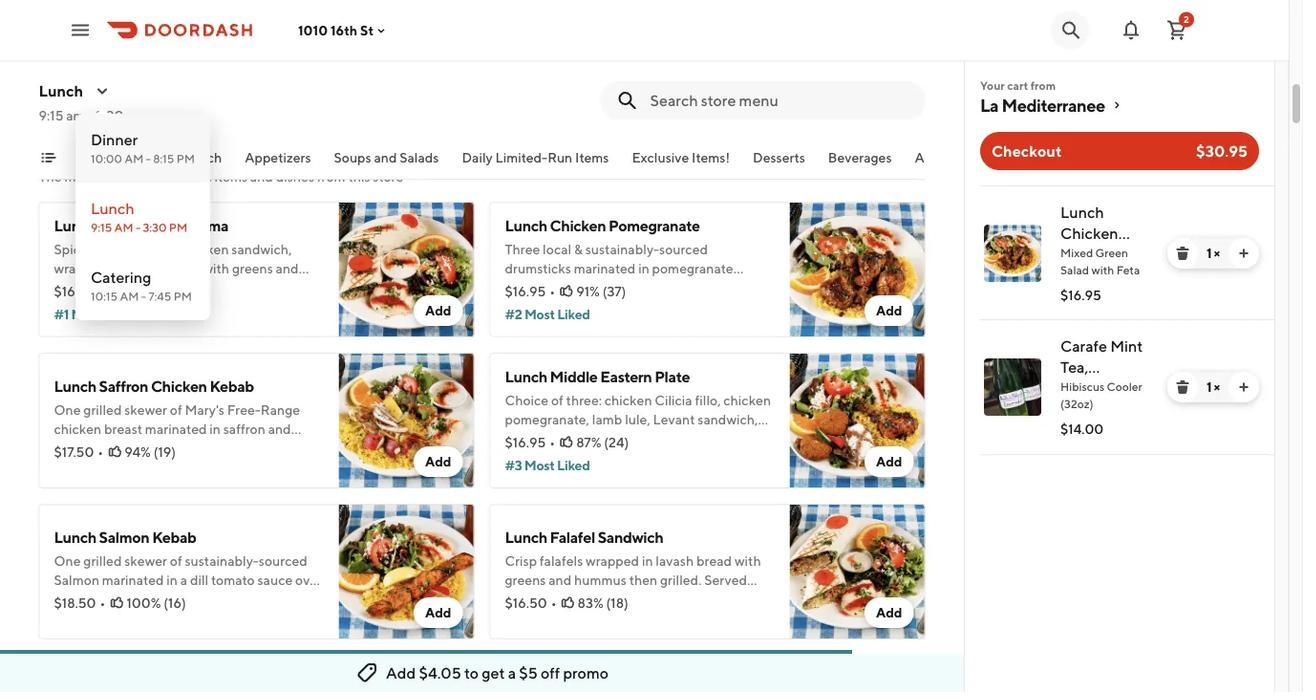 Task type: vqa. For each thing, say whether or not it's contained in the screenshot.


Task type: locate. For each thing, give the bounding box(es) containing it.
2 add one to cart image from the top
[[1237, 379, 1252, 395]]

add one to cart image for $14.00
[[1237, 379, 1252, 395]]

popular up most
[[39, 141, 111, 165]]

items inside 'popular items the most commonly ordered items and dishes from this store'
[[115, 141, 167, 165]]

$17.50 •
[[54, 444, 103, 460]]

1 vertical spatial 3:30
[[143, 221, 167, 234]]

2 1 from the top
[[1207, 379, 1212, 395]]

0 vertical spatial pomegranate
[[609, 217, 700, 235]]

88% (43)
[[125, 283, 179, 299]]

lunch salmon kebab
[[54, 528, 196, 546]]

• up #2 most liked at the top of page
[[550, 283, 556, 299]]

remove item from cart image
[[1176, 246, 1191, 261], [1176, 379, 1191, 395]]

- for catering
[[141, 290, 146, 303]]

popular
[[39, 141, 111, 165], [79, 150, 125, 165]]

lunch down daily limited-run items button
[[505, 217, 548, 235]]

0 horizontal spatial kebab
[[152, 528, 196, 546]]

liked down 10:15
[[104, 306, 137, 322]]

$16.95 down the "salad"
[[1061, 287, 1102, 303]]

9:15 left am
[[39, 108, 64, 123]]

1 vertical spatial 9:15
[[91, 221, 112, 234]]

items for popular items the most commonly ordered items and dishes from this store
[[115, 141, 167, 165]]

lunch down most
[[54, 217, 96, 235]]

appetizers button
[[245, 148, 311, 179]]

0 vertical spatial 1
[[1207, 245, 1212, 261]]

2 × from the top
[[1215, 379, 1221, 395]]

shawerma
[[158, 217, 229, 235]]

2 1 × from the top
[[1207, 379, 1221, 395]]

chicken up mixed at the right top of page
[[1061, 224, 1119, 242]]

exclusive items!
[[632, 150, 730, 165]]

9:15 am - 3:30 pm
[[39, 108, 146, 123]]

option group
[[76, 114, 210, 320]]

• up #3 most liked
[[550, 434, 556, 450]]

• for lunch salmon kebab
[[100, 595, 106, 611]]

#1 most liked
[[54, 306, 137, 322]]

- left 7:45
[[141, 290, 146, 303]]

exclusive
[[632, 150, 689, 165]]

kebab
[[210, 377, 254, 395], [152, 528, 196, 546]]

lunch saffron chicken kebab image
[[339, 353, 475, 488]]

0 vertical spatial pm
[[177, 152, 195, 165]]

with
[[1092, 263, 1115, 276]]

- down commonly
[[136, 221, 141, 234]]

2 vertical spatial am
[[120, 290, 139, 303]]

liked for eastern
[[557, 457, 590, 473]]

popular items
[[79, 150, 160, 165]]

$16.95 •
[[54, 283, 104, 299], [505, 283, 556, 299], [505, 434, 556, 450]]

chicken down commonly
[[99, 217, 155, 235]]

falafel
[[550, 528, 595, 546]]

1 for $16.95
[[1207, 245, 1212, 261]]

(24)
[[604, 434, 629, 450]]

liked down 87%
[[557, 457, 590, 473]]

lunch 9:15 am - 3:30 pm
[[91, 199, 188, 234]]

None radio
[[76, 114, 210, 183], [76, 183, 210, 251], [76, 114, 210, 183], [76, 183, 210, 251]]

chicken up 91%
[[550, 217, 606, 235]]

add for lunch salmon kebab
[[425, 605, 452, 620]]

0 horizontal spatial 9:15
[[39, 108, 64, 123]]

notification bell image
[[1120, 19, 1143, 42]]

lunch chicken pomegranate list
[[965, 185, 1275, 455]]

$16.95 for lunch middle eastern plate
[[505, 434, 546, 450]]

$16.95 • up #1 most liked
[[54, 283, 104, 299]]

#3
[[505, 457, 522, 473]]

1 vertical spatial from
[[317, 169, 346, 184]]

1 horizontal spatial and
[[374, 150, 397, 165]]

most
[[71, 306, 101, 322], [525, 306, 555, 322], [525, 457, 555, 473]]

lunch falafel sandwich image
[[790, 504, 926, 639]]

2 vertical spatial pm
[[174, 290, 192, 303]]

get
[[482, 664, 505, 682]]

open menu image
[[69, 19, 92, 42]]

$30.95
[[1197, 142, 1248, 160]]

1 × from the top
[[1215, 245, 1221, 261]]

1 for $14.00
[[1207, 379, 1212, 395]]

lunch left saffron
[[54, 377, 96, 395]]

0 vertical spatial remove item from cart image
[[1176, 246, 1191, 261]]

1 add one to cart image from the top
[[1237, 246, 1252, 261]]

the
[[39, 169, 62, 184]]

#1
[[54, 306, 69, 322]]

hibiscus cooler (32oz)
[[1061, 379, 1143, 410]]

3:30 inside the lunch 9:15 am - 3:30 pm
[[143, 221, 167, 234]]

1 vertical spatial pomegranate
[[1061, 245, 1155, 263]]

$16.95 • up #3
[[505, 434, 556, 450]]

- inside the lunch 9:15 am - 3:30 pm
[[136, 221, 141, 234]]

lunch chicken shawerma image
[[339, 202, 475, 337]]

0 vertical spatial ×
[[1215, 245, 1221, 261]]

pm inside the lunch 9:15 am - 3:30 pm
[[169, 221, 188, 234]]

$16.95 up #2
[[505, 283, 546, 299]]

soups and salads button
[[334, 148, 439, 179]]

#2
[[505, 306, 522, 322]]

add one to cart image
[[1237, 246, 1252, 261], [1237, 379, 1252, 395]]

and inside 'popular items the most commonly ordered items and dishes from this store'
[[250, 169, 273, 184]]

and down appetizers
[[250, 169, 273, 184]]

0 horizontal spatial 3:30
[[96, 108, 124, 123]]

eastern
[[601, 368, 652, 386]]

$16.95 • up #2
[[505, 283, 556, 299]]

beverages
[[828, 150, 892, 165]]

sandwich
[[598, 528, 664, 546]]

pm inside the catering 10:15 am - 7:45 pm
[[174, 290, 192, 303]]

1 horizontal spatial lunch chicken pomegranate image
[[985, 225, 1042, 282]]

promo
[[563, 664, 609, 682]]

lunch chicken pomegranate image
[[790, 202, 926, 337], [985, 225, 1042, 282]]

1 vertical spatial pm
[[169, 221, 188, 234]]

daily limited-run items
[[462, 150, 609, 165]]

1 1 from the top
[[1207, 245, 1212, 261]]

1 vertical spatial kebab
[[152, 528, 196, 546]]

1 horizontal spatial 9:15
[[91, 221, 112, 234]]

1 vertical spatial remove item from cart image
[[1176, 379, 1191, 395]]

94%
[[125, 444, 151, 460]]

1 1 × from the top
[[1207, 245, 1221, 261]]

soups and salads
[[334, 150, 439, 165]]

9:15 up catering
[[91, 221, 112, 234]]

am up commonly
[[125, 152, 144, 165]]

0 horizontal spatial lunch chicken pomegranate image
[[790, 202, 926, 337]]

add for lunch chicken shawerma
[[425, 303, 452, 318]]

1 vertical spatial am
[[114, 221, 133, 234]]

$16.95 up #1
[[54, 283, 95, 299]]

cart
[[1008, 78, 1029, 92]]

and
[[374, 150, 397, 165], [250, 169, 273, 184]]

0 vertical spatial add one to cart image
[[1237, 246, 1252, 261]]

1 horizontal spatial 3:30
[[143, 221, 167, 234]]

- right am
[[87, 108, 93, 123]]

0 vertical spatial kebab
[[210, 377, 254, 395]]

pm right 7:45
[[174, 290, 192, 303]]

$16.50 •
[[505, 595, 557, 611]]

chicken inside list
[[1061, 224, 1119, 242]]

this
[[348, 169, 370, 184]]

2 remove item from cart image from the top
[[1176, 379, 1191, 395]]

0 vertical spatial am
[[125, 152, 144, 165]]

am up catering
[[114, 221, 133, 234]]

menus image
[[95, 83, 110, 98]]

a
[[508, 664, 516, 682]]

alcohol
[[915, 150, 962, 165]]

most right #2
[[525, 306, 555, 322]]

1010 16th st button
[[298, 22, 389, 38]]

salmon
[[99, 528, 150, 546]]

items for popular items
[[127, 150, 160, 165]]

pm down ordered
[[169, 221, 188, 234]]

87%
[[577, 434, 602, 450]]

popular down dinner
[[79, 150, 125, 165]]

lunch chicken pomegranate inside list
[[1061, 203, 1155, 263]]

am down catering
[[120, 290, 139, 303]]

$16.95
[[54, 283, 95, 299], [505, 283, 546, 299], [1061, 287, 1102, 303], [505, 434, 546, 450]]

option group containing dinner
[[76, 114, 210, 320]]

1 horizontal spatial from
[[1031, 78, 1056, 92]]

pm inside dinner 10:00 am - 8:15 pm
[[177, 152, 195, 165]]

remove item from cart image for $14.00
[[1176, 379, 1191, 395]]

0 horizontal spatial pomegranate
[[609, 217, 700, 235]]

limited-
[[495, 150, 547, 165]]

$16.95 for lunch chicken pomegranate
[[505, 283, 546, 299]]

add for lunch falafel sandwich
[[876, 605, 903, 620]]

1 × for $14.00
[[1207, 379, 1221, 395]]

1 vertical spatial ×
[[1215, 379, 1221, 395]]

1 vertical spatial add one to cart image
[[1237, 379, 1252, 395]]

am inside the lunch 9:15 am - 3:30 pm
[[114, 221, 133, 234]]

pm up ordered
[[177, 152, 195, 165]]

• right $16.50
[[551, 595, 557, 611]]

liked down 91%
[[557, 306, 590, 322]]

- left 8:15
[[146, 152, 151, 165]]

from up la mediterranee
[[1031, 78, 1056, 92]]

1 vertical spatial and
[[250, 169, 273, 184]]

most for lunch chicken shawerma
[[71, 306, 101, 322]]

your
[[981, 78, 1005, 92]]

3:30 down commonly
[[143, 221, 167, 234]]

lunch down commonly
[[91, 199, 134, 217]]

add button for lunch chicken pomegranate
[[865, 295, 914, 326]]

None radio
[[76, 251, 210, 320]]

lunch middle eastern plate
[[505, 368, 690, 386]]

am for dinner
[[125, 152, 144, 165]]

and up the store
[[374, 150, 397, 165]]

×
[[1215, 245, 1221, 261], [1215, 379, 1221, 395]]

add for lunch saffron chicken kebab
[[425, 454, 452, 469]]

from left this
[[317, 169, 346, 184]]

am
[[125, 152, 144, 165], [114, 221, 133, 234], [120, 290, 139, 303]]

• right $17.50
[[98, 444, 103, 460]]

dinner 10:00 am - 8:15 pm
[[91, 130, 195, 165]]

dinner
[[91, 130, 138, 149]]

items
[[115, 141, 167, 165], [127, 150, 160, 165], [575, 150, 609, 165]]

appetizers
[[245, 150, 311, 165]]

none radio containing catering
[[76, 251, 210, 320]]

mixed green salad with feta
[[1061, 246, 1141, 276]]

•
[[99, 283, 104, 299], [550, 283, 556, 299], [550, 434, 556, 450], [98, 444, 103, 460], [100, 595, 106, 611], [551, 595, 557, 611]]

0 horizontal spatial from
[[317, 169, 346, 184]]

0 vertical spatial 3:30
[[96, 108, 124, 123]]

1 ×
[[1207, 245, 1221, 261], [1207, 379, 1221, 395]]

lunch
[[39, 82, 83, 100], [183, 150, 222, 165], [91, 199, 134, 217], [1061, 203, 1105, 221], [54, 217, 96, 235], [505, 217, 548, 235], [505, 368, 548, 386], [54, 377, 96, 395], [54, 528, 96, 546], [505, 528, 548, 546]]

add one to cart image for $16.95
[[1237, 246, 1252, 261]]

lunch middle eastern plate image
[[790, 353, 926, 488]]

am inside the catering 10:15 am - 7:45 pm
[[120, 290, 139, 303]]

1
[[1207, 245, 1212, 261], [1207, 379, 1212, 395]]

1 remove item from cart image from the top
[[1176, 246, 1191, 261]]

3:30 up dinner
[[96, 108, 124, 123]]

most right #1
[[71, 306, 101, 322]]

show menu categories image
[[41, 150, 56, 165]]

from
[[1031, 78, 1056, 92], [317, 169, 346, 184]]

1 vertical spatial 1 ×
[[1207, 379, 1221, 395]]

from inside 'popular items the most commonly ordered items and dishes from this store'
[[317, 169, 346, 184]]

ordered
[[164, 169, 212, 184]]

× for $14.00
[[1215, 379, 1221, 395]]

9:15
[[39, 108, 64, 123], [91, 221, 112, 234]]

0 vertical spatial 1 ×
[[1207, 245, 1221, 261]]

popular inside 'popular items the most commonly ordered items and dishes from this store'
[[39, 141, 111, 165]]

$16.95 up #3
[[505, 434, 546, 450]]

0 vertical spatial from
[[1031, 78, 1056, 92]]

1 horizontal spatial kebab
[[210, 377, 254, 395]]

1 vertical spatial 1
[[1207, 379, 1212, 395]]

remove item from cart image right green
[[1176, 246, 1191, 261]]

1 horizontal spatial pomegranate
[[1061, 245, 1155, 263]]

most right #3
[[525, 457, 555, 473]]

0 horizontal spatial and
[[250, 169, 273, 184]]

am inside dinner 10:00 am - 8:15 pm
[[125, 152, 144, 165]]

popular items the most commonly ordered items and dishes from this store
[[39, 141, 404, 184]]

• up #1 most liked
[[99, 283, 104, 299]]

1 horizontal spatial lunch chicken pomegranate
[[1061, 203, 1155, 263]]

items inside daily limited-run items button
[[575, 150, 609, 165]]

pm
[[177, 152, 195, 165], [169, 221, 188, 234], [174, 290, 192, 303]]

remove item from cart image right the cooler
[[1176, 379, 1191, 395]]

popular for popular items
[[79, 150, 125, 165]]

0 vertical spatial and
[[374, 150, 397, 165]]

am for lunch
[[114, 221, 133, 234]]

0 horizontal spatial lunch chicken pomegranate
[[505, 217, 700, 235]]

-
[[87, 108, 93, 123], [146, 152, 151, 165], [136, 221, 141, 234], [141, 290, 146, 303]]

$16.95 • for lunch chicken shawerma
[[54, 283, 104, 299]]

fillo appetizer image
[[790, 655, 926, 692]]

(16)
[[164, 595, 186, 611]]

am for catering
[[120, 290, 139, 303]]

lunch up ordered
[[183, 150, 222, 165]]

$16.95 inside lunch chicken pomegranate list
[[1061, 287, 1102, 303]]

- inside dinner 10:00 am - 8:15 pm
[[146, 152, 151, 165]]

most
[[64, 169, 95, 184]]

16th
[[331, 22, 358, 38]]

cooler
[[1107, 379, 1143, 393]]

- inside the catering 10:15 am - 7:45 pm
[[141, 290, 146, 303]]

lunch up mixed at the right top of page
[[1061, 203, 1105, 221]]

• right $18.50
[[100, 595, 106, 611]]



Task type: describe. For each thing, give the bounding box(es) containing it.
10:15
[[91, 290, 118, 303]]

la mediterranee
[[981, 95, 1106, 115]]

to
[[465, 664, 479, 682]]

pm for lunch
[[169, 221, 188, 234]]

add for lunch chicken pomegranate
[[876, 303, 903, 318]]

lunch up am
[[39, 82, 83, 100]]

dishes
[[276, 169, 314, 184]]

liked for shawerma
[[104, 306, 137, 322]]

saffron
[[99, 377, 148, 395]]

add $4.05 to get a $5 off promo
[[386, 664, 609, 682]]

(18)
[[607, 595, 629, 611]]

add for lunch middle eastern plate
[[876, 454, 903, 469]]

• for lunch chicken pomegranate
[[550, 283, 556, 299]]

green
[[1096, 246, 1129, 259]]

commonly
[[97, 169, 161, 184]]

• for lunch saffron chicken kebab
[[98, 444, 103, 460]]

chicken right saffron
[[151, 377, 207, 395]]

Item Search search field
[[650, 90, 910, 111]]

- for dinner
[[146, 152, 151, 165]]

lunch chicken shawerma
[[54, 217, 229, 235]]

most for lunch middle eastern plate
[[525, 457, 555, 473]]

popular for popular items the most commonly ordered items and dishes from this store
[[39, 141, 111, 165]]

83%
[[578, 595, 604, 611]]

st
[[360, 22, 374, 38]]

salads
[[399, 150, 439, 165]]

7:45
[[149, 290, 171, 303]]

lunch left middle
[[505, 368, 548, 386]]

• for lunch falafel sandwich
[[551, 595, 557, 611]]

#2 most liked
[[505, 306, 590, 322]]

(32oz)
[[1061, 397, 1094, 410]]

$17.50
[[54, 444, 94, 460]]

plate
[[655, 368, 690, 386]]

lunch saffron chicken kebab
[[54, 377, 254, 395]]

$14.00
[[1061, 421, 1104, 437]]

$18.50
[[54, 595, 96, 611]]

lunch salmon kebab image
[[339, 504, 475, 639]]

add button for lunch falafel sandwich
[[865, 597, 914, 628]]

lunch inside lunch chicken pomegranate
[[1061, 203, 1105, 221]]

run
[[547, 150, 572, 165]]

desserts button
[[753, 148, 805, 179]]

feta
[[1117, 263, 1141, 276]]

$4.05
[[419, 664, 461, 682]]

off
[[541, 664, 560, 682]]

add button for lunch salmon kebab
[[414, 597, 463, 628]]

checkout
[[992, 142, 1062, 160]]

100%
[[127, 595, 161, 611]]

#3 most liked
[[505, 457, 590, 473]]

soups
[[334, 150, 371, 165]]

mediterranee
[[1002, 95, 1106, 115]]

la
[[981, 95, 999, 115]]

88%
[[125, 283, 152, 299]]

am
[[66, 108, 85, 123]]

2
[[1184, 14, 1190, 25]]

lunch inside the lunch 9:15 am - 3:30 pm
[[91, 199, 134, 217]]

(19)
[[154, 444, 176, 460]]

exclusive items! button
[[632, 148, 730, 179]]

items
[[215, 169, 248, 184]]

$16.95 for lunch chicken shawerma
[[54, 283, 95, 299]]

2 button
[[1159, 11, 1197, 49]]

pm for dinner
[[177, 152, 195, 165]]

• for lunch chicken shawerma
[[99, 283, 104, 299]]

add button for lunch saffron chicken kebab
[[414, 446, 463, 477]]

2 items, open order cart image
[[1166, 19, 1189, 42]]

and inside button
[[374, 150, 397, 165]]

$16.95 • for lunch middle eastern plate
[[505, 434, 556, 450]]

add button for lunch middle eastern plate
[[865, 446, 914, 477]]

add button for lunch chicken shawerma
[[414, 295, 463, 326]]

alcohol button
[[915, 148, 962, 179]]

items!
[[692, 150, 730, 165]]

lunch lamb shawarma image
[[339, 655, 475, 692]]

$5
[[519, 664, 538, 682]]

100% (16)
[[127, 595, 186, 611]]

$16.50
[[505, 595, 547, 611]]

liked for pomegranate
[[557, 306, 590, 322]]

$16.95 • for lunch chicken pomegranate
[[505, 283, 556, 299]]

remove item from cart image for $16.95
[[1176, 246, 1191, 261]]

lunch left 'salmon'
[[54, 528, 96, 546]]

(37)
[[603, 283, 626, 299]]

pomegranate inside list
[[1061, 245, 1155, 263]]

- for lunch
[[136, 221, 141, 234]]

10:00
[[91, 152, 122, 165]]

store
[[373, 169, 404, 184]]

• for lunch middle eastern plate
[[550, 434, 556, 450]]

catering
[[91, 268, 151, 286]]

daily
[[462, 150, 493, 165]]

91%
[[577, 283, 600, 299]]

1 × for $16.95
[[1207, 245, 1221, 261]]

middle
[[550, 368, 598, 386]]

9:15 inside the lunch 9:15 am - 3:30 pm
[[91, 221, 112, 234]]

8:15
[[153, 152, 174, 165]]

catering 10:15 am - 7:45 pm
[[91, 268, 192, 303]]

most for lunch chicken pomegranate
[[525, 306, 555, 322]]

lunch left falafel
[[505, 528, 548, 546]]

83% (18)
[[578, 595, 629, 611]]

carafe mint tea, lemonade or hibiscus cooler image
[[985, 358, 1042, 416]]

× for $16.95
[[1215, 245, 1221, 261]]

94% (19)
[[125, 444, 176, 460]]

desserts
[[753, 150, 805, 165]]

beverages button
[[828, 148, 892, 179]]

la mediterranee link
[[981, 94, 1260, 117]]

pm for catering
[[174, 290, 192, 303]]

salad
[[1061, 263, 1090, 276]]

$18.50 •
[[54, 595, 106, 611]]

mixed
[[1061, 246, 1094, 259]]

0 vertical spatial 9:15
[[39, 108, 64, 123]]

hibiscus
[[1061, 379, 1105, 393]]



